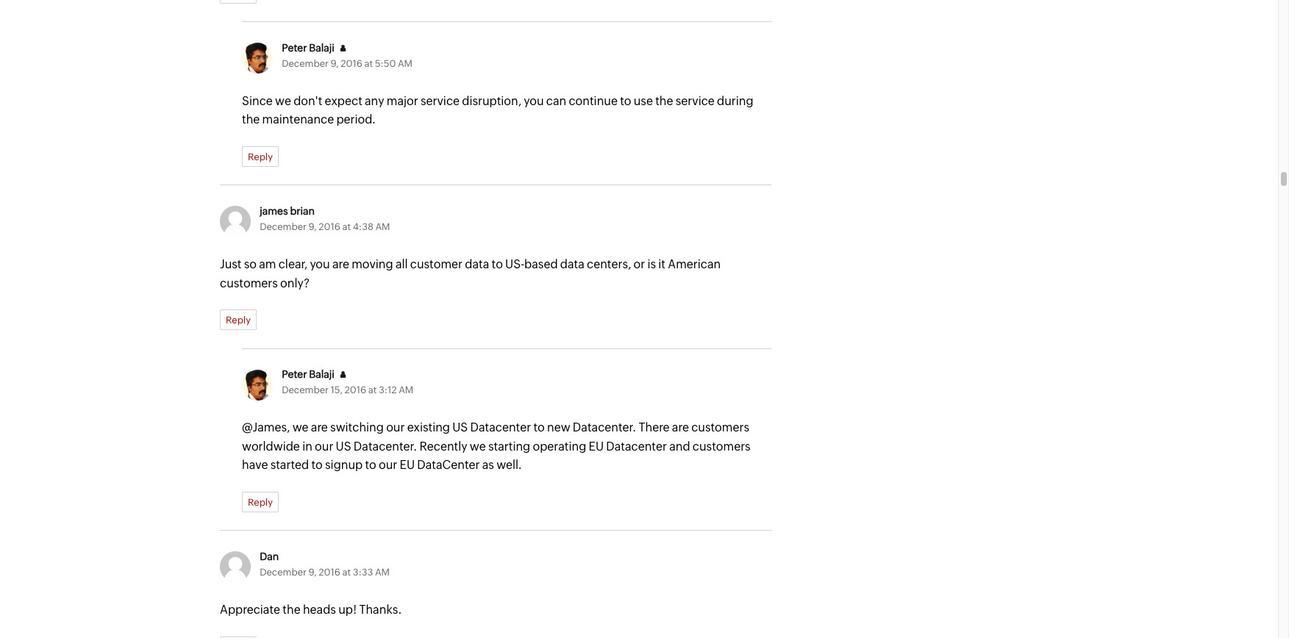 Task type: describe. For each thing, give the bounding box(es) containing it.
and
[[670, 440, 690, 454]]

maintenance
[[262, 113, 334, 127]]

to inside since we don't expect any major service disruption, you can continue to use the service during the maintenance period.
[[620, 94, 632, 108]]

reply link for @james, we are switching our existing us datacenter to new datacenter. there are customers worldwide in our us datacenter. recently we starting operating eu datacenter and customers have started to signup to our eu datacenter as well.
[[242, 492, 279, 513]]

during
[[717, 94, 754, 108]]

new
[[547, 421, 571, 435]]

starting
[[488, 440, 531, 454]]

brian
[[290, 205, 315, 217]]

worldwide
[[242, 440, 300, 454]]

datacenter
[[417, 458, 480, 472]]

all
[[396, 257, 408, 271]]

only?
[[280, 276, 310, 290]]

well.
[[497, 458, 522, 472]]

2 horizontal spatial are
[[672, 421, 689, 435]]

to left new
[[534, 421, 545, 435]]

december 15, 2016 at 3:12 am
[[282, 385, 413, 396]]

are inside just so am clear, you are moving all customer data to us-based data centers, or is it american customers only?
[[332, 257, 349, 271]]

1 service from the left
[[421, 94, 460, 108]]

9, for up!
[[309, 567, 317, 578]]

december for are
[[282, 385, 329, 396]]

december 9, 2016 at 3:33 am link
[[260, 567, 390, 578]]

to down in in the bottom left of the page
[[311, 458, 323, 472]]

december for am
[[260, 221, 307, 232]]

1 horizontal spatial us
[[453, 421, 468, 435]]

as
[[482, 458, 494, 472]]

december for don't
[[282, 58, 329, 69]]

0 horizontal spatial the
[[242, 113, 260, 127]]

2 service from the left
[[676, 94, 715, 108]]

2 data from the left
[[560, 257, 585, 271]]

you inside just so am clear, you are moving all customer data to us-based data centers, or is it american customers only?
[[310, 257, 330, 271]]

at for are
[[342, 221, 351, 232]]

5:50
[[375, 58, 396, 69]]

james brian
[[260, 205, 315, 217]]

based
[[525, 257, 558, 271]]

customers inside just so am clear, you are moving all customer data to us-based data centers, or is it american customers only?
[[220, 276, 278, 290]]

at left 3:33
[[342, 567, 351, 578]]

9, for clear,
[[309, 221, 317, 232]]

just
[[220, 257, 242, 271]]

december 9, 2016 at 5:50 am link
[[282, 58, 413, 69]]

december for heads
[[260, 567, 307, 578]]

recently
[[420, 440, 468, 454]]

1 vertical spatial us
[[336, 440, 351, 454]]

december 9, 2016 at 5:50 am
[[282, 58, 413, 69]]

it
[[659, 257, 666, 271]]

customer
[[410, 257, 463, 271]]

signup
[[325, 458, 363, 472]]

1 vertical spatial customers
[[692, 421, 750, 435]]

to right signup
[[365, 458, 376, 472]]

thanks.
[[359, 603, 402, 617]]

0 horizontal spatial eu
[[400, 458, 415, 472]]

0 vertical spatial the
[[656, 94, 673, 108]]

operating
[[533, 440, 586, 454]]

balaji for don't
[[309, 42, 335, 54]]

december 9, 2016 at 4:38 am link
[[260, 221, 390, 232]]

peter balaji for are
[[282, 369, 335, 380]]

existing
[[407, 421, 450, 435]]

american
[[668, 257, 721, 271]]

am right 3:33
[[375, 567, 390, 578]]

have
[[242, 458, 268, 472]]

am for existing
[[399, 385, 413, 396]]

we for @james,
[[293, 421, 309, 435]]

since we don't expect any major service disruption, you can continue to use the service during the maintenance period.
[[242, 94, 754, 127]]

at for existing
[[368, 385, 377, 396]]

james
[[260, 205, 288, 217]]

1 vertical spatial datacenter.
[[354, 440, 417, 454]]

use
[[634, 94, 653, 108]]

is
[[648, 257, 656, 271]]

peter for are
[[282, 369, 307, 380]]

or
[[634, 257, 645, 271]]



Task type: vqa. For each thing, say whether or not it's contained in the screenshot.
all
yes



Task type: locate. For each thing, give the bounding box(es) containing it.
9, up appreciate the heads up! thanks.
[[309, 567, 317, 578]]

reply for @james, we are switching our existing us datacenter to new datacenter. there are customers worldwide in our us datacenter. recently we starting operating eu datacenter and customers have started to signup to our eu datacenter as well.
[[248, 497, 273, 508]]

0 vertical spatial 9,
[[331, 58, 339, 69]]

our left existing
[[386, 421, 405, 435]]

at left 5:50
[[364, 58, 373, 69]]

data
[[465, 257, 489, 271], [560, 257, 585, 271]]

data left us-
[[465, 257, 489, 271]]

we
[[275, 94, 291, 108], [293, 421, 309, 435], [470, 440, 486, 454]]

just so am clear, you are moving all customer data to us-based data centers, or is it american customers only?
[[220, 257, 721, 290]]

1 vertical spatial we
[[293, 421, 309, 435]]

customers down so
[[220, 276, 278, 290]]

1 horizontal spatial are
[[332, 257, 349, 271]]

balaji up 15,
[[309, 369, 335, 380]]

reply link
[[242, 146, 279, 167], [220, 310, 257, 330], [242, 492, 279, 513]]

1 vertical spatial reply link
[[220, 310, 257, 330]]

switching
[[330, 421, 384, 435]]

eu right operating
[[589, 440, 604, 454]]

to left use
[[620, 94, 632, 108]]

0 horizontal spatial datacenter.
[[354, 440, 417, 454]]

don't
[[294, 94, 322, 108]]

reply link for just so am clear, you are moving all customer data to us-based data centers, or is it american customers only?
[[220, 310, 257, 330]]

1 vertical spatial the
[[242, 113, 260, 127]]

reply down have
[[248, 497, 273, 508]]

1 vertical spatial you
[[310, 257, 330, 271]]

1 vertical spatial datacenter
[[606, 440, 667, 454]]

the left heads
[[283, 603, 301, 617]]

am for are
[[376, 221, 390, 232]]

reply link down just
[[220, 310, 257, 330]]

0 vertical spatial we
[[275, 94, 291, 108]]

december left 15,
[[282, 385, 329, 396]]

am right 4:38 at the left top of the page
[[376, 221, 390, 232]]

are
[[332, 257, 349, 271], [311, 421, 328, 435], [672, 421, 689, 435]]

service left during
[[676, 94, 715, 108]]

there
[[639, 421, 670, 435]]

disruption,
[[462, 94, 522, 108]]

9, for expect
[[331, 58, 339, 69]]

service
[[421, 94, 460, 108], [676, 94, 715, 108]]

1 vertical spatial peter balaji
[[282, 369, 335, 380]]

@james,
[[242, 421, 290, 435]]

1 peter from the top
[[282, 42, 307, 54]]

december up don't
[[282, 58, 329, 69]]

can
[[546, 94, 567, 108]]

the down since
[[242, 113, 260, 127]]

december down james brian
[[260, 221, 307, 232]]

are left moving
[[332, 257, 349, 271]]

reply
[[248, 151, 273, 163], [226, 315, 251, 326], [248, 497, 273, 508]]

9,
[[331, 58, 339, 69], [309, 221, 317, 232], [309, 567, 317, 578]]

customers right and
[[693, 440, 751, 454]]

am
[[259, 257, 276, 271]]

1 horizontal spatial data
[[560, 257, 585, 271]]

reply link down the maintenance at the left of the page
[[242, 146, 279, 167]]

1 data from the left
[[465, 257, 489, 271]]

2 horizontal spatial the
[[656, 94, 673, 108]]

datacenter.
[[573, 421, 636, 435], [354, 440, 417, 454]]

dan
[[260, 551, 279, 563]]

us
[[453, 421, 468, 435], [336, 440, 351, 454]]

2016 for expect
[[341, 58, 363, 69]]

you
[[524, 94, 544, 108], [310, 257, 330, 271]]

heads
[[303, 603, 336, 617]]

customers
[[220, 276, 278, 290], [692, 421, 750, 435], [693, 440, 751, 454]]

us up signup
[[336, 440, 351, 454]]

0 vertical spatial reply
[[248, 151, 273, 163]]

december 9, 2016 at 4:38 am
[[260, 221, 390, 232]]

peter up "december 15, 2016 at 3:12 am"
[[282, 369, 307, 380]]

at left 3:12
[[368, 385, 377, 396]]

0 vertical spatial reply link
[[242, 146, 279, 167]]

@james, we are switching our existing us datacenter to new datacenter. there are customers worldwide in our us datacenter. recently we starting operating eu datacenter and customers have started to signup to our eu datacenter as well.
[[242, 421, 751, 472]]

reply link for since we don't expect any major service disruption, you can continue to use the service during the maintenance period.
[[242, 146, 279, 167]]

reply down just
[[226, 315, 251, 326]]

am for major
[[398, 58, 413, 69]]

0 horizontal spatial you
[[310, 257, 330, 271]]

peter balaji
[[282, 42, 335, 54], [282, 369, 335, 380]]

moving
[[352, 257, 393, 271]]

2 peter from the top
[[282, 369, 307, 380]]

9, down brian
[[309, 221, 317, 232]]

1 horizontal spatial we
[[293, 421, 309, 435]]

1 horizontal spatial the
[[283, 603, 301, 617]]

0 horizontal spatial data
[[465, 257, 489, 271]]

we up the maintenance at the left of the page
[[275, 94, 291, 108]]

0 horizontal spatial are
[[311, 421, 328, 435]]

balaji
[[309, 42, 335, 54], [309, 369, 335, 380]]

0 vertical spatial our
[[386, 421, 405, 435]]

any
[[365, 94, 384, 108]]

our
[[386, 421, 405, 435], [315, 440, 333, 454], [379, 458, 397, 472]]

0 vertical spatial customers
[[220, 276, 278, 290]]

december down dan
[[260, 567, 307, 578]]

2016 left 3:33
[[319, 567, 341, 578]]

2016 for switching
[[345, 385, 366, 396]]

reply for just so am clear, you are moving all customer data to us-based data centers, or is it american customers only?
[[226, 315, 251, 326]]

am right 3:12
[[399, 385, 413, 396]]

1 vertical spatial our
[[315, 440, 333, 454]]

us up recently on the left of the page
[[453, 421, 468, 435]]

we for since
[[275, 94, 291, 108]]

0 vertical spatial us
[[453, 421, 468, 435]]

december 15, 2016 at 3:12 am link
[[282, 385, 413, 396]]

major
[[387, 94, 418, 108]]

we up "as"
[[470, 440, 486, 454]]

1 balaji from the top
[[309, 42, 335, 54]]

datacenter. right new
[[573, 421, 636, 435]]

1 vertical spatial reply
[[226, 315, 251, 326]]

3:33
[[353, 567, 373, 578]]

datacenter down there
[[606, 440, 667, 454]]

you inside since we don't expect any major service disruption, you can continue to use the service during the maintenance period.
[[524, 94, 544, 108]]

the
[[656, 94, 673, 108], [242, 113, 260, 127], [283, 603, 301, 617]]

peter
[[282, 42, 307, 54], [282, 369, 307, 380]]

appreciate the heads up! thanks.
[[220, 603, 402, 617]]

december 9, 2016 at 3:33 am
[[260, 567, 390, 578]]

2016 for up!
[[319, 567, 341, 578]]

reply for since we don't expect any major service disruption, you can continue to use the service during the maintenance period.
[[248, 151, 273, 163]]

started
[[270, 458, 309, 472]]

clear,
[[279, 257, 308, 271]]

4:38
[[353, 221, 374, 232]]

at
[[364, 58, 373, 69], [342, 221, 351, 232], [368, 385, 377, 396], [342, 567, 351, 578]]

2016 left 4:38 at the left top of the page
[[319, 221, 341, 232]]

0 vertical spatial datacenter.
[[573, 421, 636, 435]]

2 vertical spatial our
[[379, 458, 397, 472]]

so
[[244, 257, 257, 271]]

we up in in the bottom left of the page
[[293, 421, 309, 435]]

we inside since we don't expect any major service disruption, you can continue to use the service during the maintenance period.
[[275, 94, 291, 108]]

2 vertical spatial customers
[[693, 440, 751, 454]]

peter balaji for don't
[[282, 42, 335, 54]]

you right clear,
[[310, 257, 330, 271]]

balaji for are
[[309, 369, 335, 380]]

2016 right 15,
[[345, 385, 366, 396]]

2016 for clear,
[[319, 221, 341, 232]]

us-
[[505, 257, 525, 271]]

2 vertical spatial reply
[[248, 497, 273, 508]]

0 vertical spatial peter
[[282, 42, 307, 54]]

2016 left 5:50
[[341, 58, 363, 69]]

0 horizontal spatial service
[[421, 94, 460, 108]]

peter up don't
[[282, 42, 307, 54]]

0 vertical spatial you
[[524, 94, 544, 108]]

our right in in the bottom left of the page
[[315, 440, 333, 454]]

1 vertical spatial 9,
[[309, 221, 317, 232]]

are up and
[[672, 421, 689, 435]]

2 vertical spatial 9,
[[309, 567, 317, 578]]

continue
[[569, 94, 618, 108]]

1 vertical spatial eu
[[400, 458, 415, 472]]

2 vertical spatial reply link
[[242, 492, 279, 513]]

reply link down have
[[242, 492, 279, 513]]

2 vertical spatial we
[[470, 440, 486, 454]]

0 vertical spatial peter balaji
[[282, 42, 335, 54]]

0 horizontal spatial datacenter
[[470, 421, 531, 435]]

15,
[[331, 385, 343, 396]]

1 vertical spatial peter
[[282, 369, 307, 380]]

you left can
[[524, 94, 544, 108]]

balaji up december 9, 2016 at 5:50 am
[[309, 42, 335, 54]]

eu
[[589, 440, 604, 454], [400, 458, 415, 472]]

since
[[242, 94, 273, 108]]

1 horizontal spatial datacenter.
[[573, 421, 636, 435]]

0 vertical spatial balaji
[[309, 42, 335, 54]]

are up in in the bottom left of the page
[[311, 421, 328, 435]]

1 horizontal spatial eu
[[589, 440, 604, 454]]

service right 'major'
[[421, 94, 460, 108]]

am
[[398, 58, 413, 69], [376, 221, 390, 232], [399, 385, 413, 396], [375, 567, 390, 578]]

at for major
[[364, 58, 373, 69]]

2 balaji from the top
[[309, 369, 335, 380]]

up!
[[338, 603, 357, 617]]

1 peter balaji from the top
[[282, 42, 335, 54]]

to
[[620, 94, 632, 108], [492, 257, 503, 271], [534, 421, 545, 435], [311, 458, 323, 472], [365, 458, 376, 472]]

expect
[[325, 94, 362, 108]]

2 horizontal spatial we
[[470, 440, 486, 454]]

1 horizontal spatial datacenter
[[606, 440, 667, 454]]

peter balaji up 15,
[[282, 369, 335, 380]]

0 horizontal spatial we
[[275, 94, 291, 108]]

peter balaji up december 9, 2016 at 5:50 am link
[[282, 42, 335, 54]]

9, up expect
[[331, 58, 339, 69]]

1 vertical spatial balaji
[[309, 369, 335, 380]]

peter for don't
[[282, 42, 307, 54]]

customers right there
[[692, 421, 750, 435]]

our right signup
[[379, 458, 397, 472]]

0 vertical spatial datacenter
[[470, 421, 531, 435]]

appreciate
[[220, 603, 280, 617]]

december
[[282, 58, 329, 69], [260, 221, 307, 232], [282, 385, 329, 396], [260, 567, 307, 578]]

1 horizontal spatial service
[[676, 94, 715, 108]]

centers,
[[587, 257, 631, 271]]

0 vertical spatial eu
[[589, 440, 604, 454]]

in
[[302, 440, 312, 454]]

0 horizontal spatial us
[[336, 440, 351, 454]]

to left us-
[[492, 257, 503, 271]]

datacenter up starting
[[470, 421, 531, 435]]

2016
[[341, 58, 363, 69], [319, 221, 341, 232], [345, 385, 366, 396], [319, 567, 341, 578]]

period.
[[336, 113, 376, 127]]

to inside just so am clear, you are moving all customer data to us-based data centers, or is it american customers only?
[[492, 257, 503, 271]]

data right based
[[560, 257, 585, 271]]

am right 5:50
[[398, 58, 413, 69]]

datacenter. down switching
[[354, 440, 417, 454]]

3:12
[[379, 385, 397, 396]]

at left 4:38 at the left top of the page
[[342, 221, 351, 232]]

2 vertical spatial the
[[283, 603, 301, 617]]

1 horizontal spatial you
[[524, 94, 544, 108]]

eu left datacenter
[[400, 458, 415, 472]]

datacenter
[[470, 421, 531, 435], [606, 440, 667, 454]]

the right use
[[656, 94, 673, 108]]

reply down the maintenance at the left of the page
[[248, 151, 273, 163]]

2 peter balaji from the top
[[282, 369, 335, 380]]



